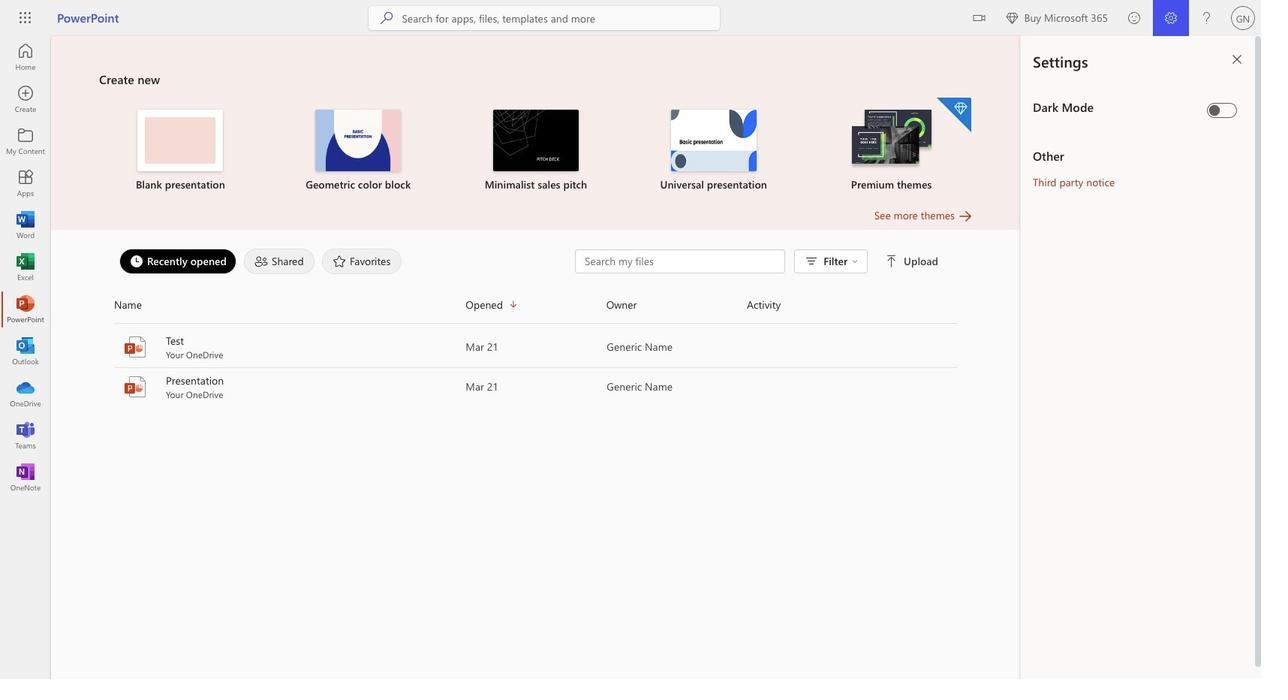 Task type: vqa. For each thing, say whether or not it's contained in the screenshot.
banner
yes



Task type: describe. For each thing, give the bounding box(es) containing it.
recently opened element
[[119, 249, 237, 274]]

activity, column 4 of 4 column header
[[747, 293, 958, 317]]

favorites element
[[322, 249, 402, 274]]

gn image
[[1232, 6, 1256, 30]]

blank presentation element
[[101, 110, 260, 192]]

onedrive image
[[18, 386, 33, 401]]

minimalist sales pitch element
[[456, 110, 616, 192]]

2 region from the left
[[1022, 36, 1262, 679]]

apps image
[[18, 176, 33, 191]]

powerpoint image for name presentation cell
[[123, 375, 147, 399]]

teams image
[[18, 428, 33, 443]]

premium themes element
[[812, 98, 972, 192]]

1 tab from the left
[[116, 249, 240, 274]]

onenote image
[[18, 470, 33, 485]]

word image
[[18, 218, 33, 233]]

name test cell
[[114, 333, 466, 361]]

2 tab from the left
[[240, 249, 318, 274]]

minimalist sales pitch image
[[493, 110, 579, 171]]

1 region from the left
[[976, 36, 1262, 679]]

premium templates diamond image
[[937, 98, 972, 132]]



Task type: locate. For each thing, give the bounding box(es) containing it.
navigation
[[0, 36, 51, 499]]

universal presentation element
[[634, 110, 794, 192]]

Search my files text field
[[584, 254, 777, 269]]

displaying 2 out of 2 files. status
[[575, 249, 942, 273]]

application
[[0, 36, 1022, 679]]

tab list
[[116, 245, 575, 278]]

powerpoint image
[[18, 302, 33, 317], [123, 335, 147, 359], [123, 375, 147, 399]]

powerpoint image for name test cell
[[123, 335, 147, 359]]

main content
[[51, 36, 1022, 407]]

2 vertical spatial powerpoint image
[[123, 375, 147, 399]]

my content image
[[18, 134, 33, 149]]

powerpoint image inside name test cell
[[123, 335, 147, 359]]

region
[[976, 36, 1262, 679], [1022, 36, 1262, 679]]

dark mode element
[[1034, 99, 1202, 116]]

1 vertical spatial powerpoint image
[[123, 335, 147, 359]]

None search field
[[369, 6, 721, 30]]

Search box. Suggestions appear as you type. search field
[[402, 6, 721, 30]]

other element
[[1034, 148, 1244, 164]]

geometric color block image
[[316, 110, 401, 171]]

premium themes image
[[849, 110, 935, 170]]

outlook image
[[18, 344, 33, 359]]

row
[[114, 293, 958, 324]]

excel image
[[18, 260, 33, 275]]

tab
[[116, 249, 240, 274], [240, 249, 318, 274], [318, 249, 406, 274]]

3 tab from the left
[[318, 249, 406, 274]]

shared element
[[244, 249, 315, 274]]

universal presentation image
[[671, 110, 757, 171]]

list
[[99, 96, 973, 207]]

geometric color block element
[[279, 110, 438, 192]]

powerpoint image inside name presentation cell
[[123, 375, 147, 399]]

name presentation cell
[[114, 373, 466, 400]]

create image
[[18, 92, 33, 107]]

home image
[[18, 50, 33, 65]]

banner
[[0, 0, 1262, 39]]

0 vertical spatial powerpoint image
[[18, 302, 33, 317]]



